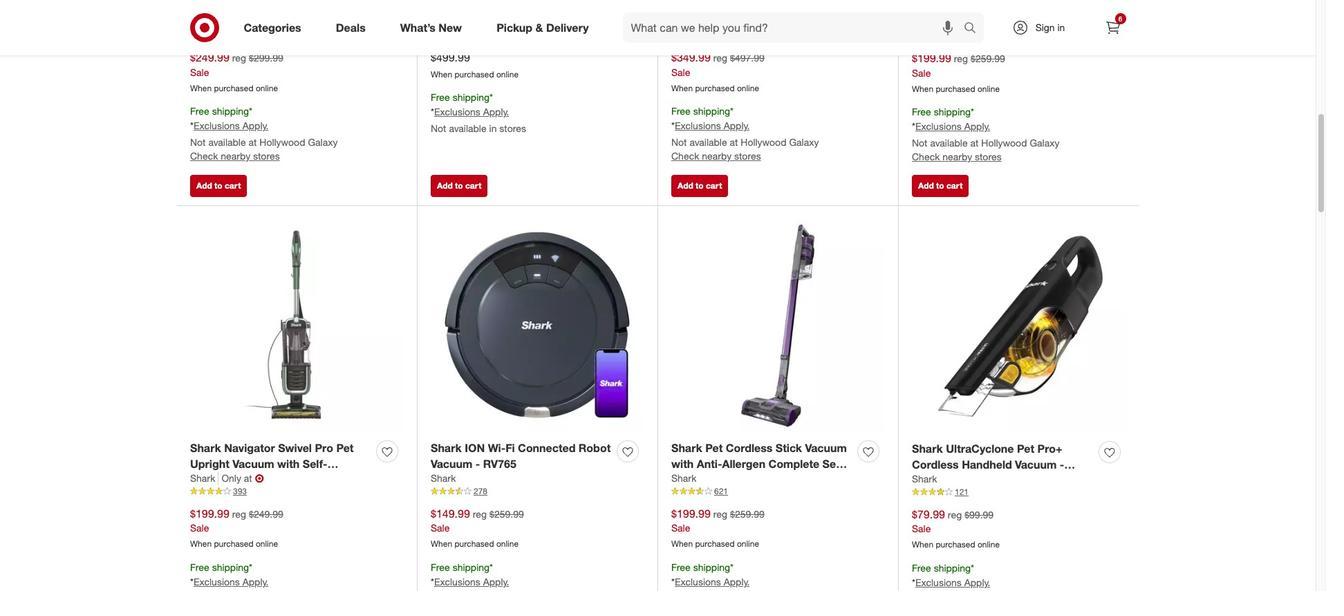 Task type: locate. For each thing, give the bounding box(es) containing it.
sale for 393
[[190, 522, 209, 534]]

shark navigator swivel pro pet upright vacuum with self-cleaning brushroll - zu51 image
[[190, 219, 403, 432], [190, 219, 403, 432]]

pet left pro+
[[1017, 442, 1034, 455]]

1 horizontal spatial pet
[[705, 441, 723, 455]]

1 horizontal spatial $249.99
[[249, 508, 283, 520]]

1 horizontal spatial in
[[1057, 21, 1065, 33]]

categories link
[[232, 12, 319, 43]]

check for $349.99
[[671, 150, 699, 162]]

not inside free shipping * * exclusions apply. not available in stores
[[431, 123, 446, 134]]

4 add from the left
[[918, 180, 934, 191]]

393
[[233, 486, 247, 497]]

reg inside $79.99 reg $99.99 sale when purchased online
[[948, 509, 962, 520]]

$199.99 reg $259.99 sale when purchased online down 98
[[912, 51, 1005, 94]]

online down pickup
[[496, 69, 519, 79]]

vacuum inside 'shark ultracyclone pet pro+ cordless handheld vacuum - black'
[[1015, 457, 1057, 471]]

cordless inside shark pet cordless stick vacuum with anti-allergen complete seal - ix141h
[[726, 441, 773, 455]]

3 to from the left
[[696, 180, 704, 191]]

3 add to cart button from the left
[[671, 175, 728, 197]]

0 horizontal spatial cordless
[[726, 441, 773, 455]]

with
[[277, 457, 300, 471], [671, 457, 694, 471]]

nearby
[[221, 150, 250, 162], [702, 150, 732, 162], [943, 151, 972, 163]]

cordless up black
[[912, 457, 959, 471]]

purchased for 121
[[936, 540, 975, 550]]

&
[[535, 20, 543, 34]]

purchased inside $199.99 reg $249.99 sale when purchased online
[[214, 539, 253, 549]]

when for 621
[[671, 539, 693, 549]]

0 horizontal spatial $199.99 reg $259.99 sale when purchased online
[[671, 506, 765, 549]]

when inside $199.99 reg $249.99 sale when purchased online
[[190, 539, 212, 549]]

1 horizontal spatial check
[[671, 150, 699, 162]]

2 horizontal spatial free shipping * * exclusions apply. not available at hollywood galaxy check nearby stores
[[912, 106, 1060, 163]]

online for 121
[[978, 540, 1000, 550]]

free shipping * * exclusions apply. not available at hollywood galaxy check nearby stores for $199.99
[[912, 106, 1060, 163]]

0 horizontal spatial in
[[489, 123, 497, 134]]

1 with from the left
[[277, 457, 300, 471]]

shark link for $199.99
[[671, 472, 696, 486]]

shark navigator swivel pro pet upright vacuum with self- cleaning brushroll - zu51
[[190, 441, 354, 486]]

6 link
[[1098, 12, 1128, 43]]

purchased down $99.99
[[936, 540, 975, 550]]

$199.99 reg $259.99 sale when purchased online for 621
[[671, 506, 765, 549]]

to for $349.99
[[696, 180, 704, 191]]

vacuum down navigator
[[233, 457, 274, 471]]

purchased for 98
[[936, 83, 975, 94]]

pet
[[336, 441, 354, 455], [705, 441, 723, 455], [1017, 442, 1034, 455]]

online down $497.99
[[737, 83, 759, 93]]

$259.99 down search 'button'
[[971, 52, 1005, 64]]

vacuum inside the shark ion wi-fi connected robot vacuum - rv765
[[431, 457, 472, 471]]

reg down the 621
[[713, 508, 727, 520]]

vacuum
[[805, 441, 847, 455], [233, 457, 274, 471], [431, 457, 472, 471], [1015, 457, 1057, 471]]

deals
[[336, 20, 366, 34]]

$249.99
[[190, 50, 229, 64], [249, 508, 283, 520]]

1 cart from the left
[[225, 180, 241, 191]]

$259.99 for shark ion wi-fi connected robot vacuum - rv765
[[490, 508, 524, 520]]

4 add to cart from the left
[[918, 180, 963, 191]]

shark pet cordless stick vacuum with anti-allergen complete seal - ix141h image
[[671, 219, 884, 432], [671, 219, 884, 432]]

pet inside shark pet cordless stick vacuum with anti-allergen complete seal - ix141h
[[705, 441, 723, 455]]

$259.99 inside $149.99 reg $259.99 sale when purchased online
[[490, 508, 524, 520]]

purchased down 98
[[936, 83, 975, 94]]

exclusions apply. button for 278
[[434, 575, 509, 589]]

cart for $199.99
[[946, 180, 963, 191]]

1 horizontal spatial $199.99 reg $259.99 sale when purchased online
[[912, 51, 1005, 94]]

1 horizontal spatial nearby
[[702, 150, 732, 162]]

online inside $249.99 reg $299.99 sale when purchased online
[[256, 83, 278, 93]]

$259.99 down 621 link
[[730, 508, 765, 520]]

reg for 621
[[713, 508, 727, 520]]

1 horizontal spatial $199.99
[[671, 506, 711, 520]]

$349.99
[[671, 50, 711, 64]]

online inside $199.99 reg $249.99 sale when purchased online
[[256, 539, 278, 549]]

1 horizontal spatial hollywood
[[741, 136, 787, 148]]

reg down the 673
[[713, 52, 727, 63]]

673
[[714, 30, 728, 41]]

$249.99 down the brushroll
[[249, 508, 283, 520]]

purchased inside $349.99 reg $497.99 sale when purchased online
[[695, 83, 735, 93]]

sale inside $249.99 reg $299.99 sale when purchased online
[[190, 66, 209, 78]]

0 horizontal spatial $249.99
[[190, 50, 229, 64]]

free shipping * * exclusions apply. for shark ion wi-fi connected robot vacuum - rv765
[[431, 562, 509, 588]]

reg down the 393
[[232, 508, 246, 520]]

1 horizontal spatial free shipping * * exclusions apply. not available at hollywood galaxy check nearby stores
[[671, 105, 819, 162]]

when for 673
[[671, 83, 693, 93]]

$79.99
[[912, 507, 945, 521]]

add to cart button
[[190, 175, 247, 197], [431, 175, 488, 197], [671, 175, 728, 197], [912, 175, 969, 197]]

new
[[439, 20, 462, 34]]

seal
[[822, 457, 845, 471]]

1 horizontal spatial cordless
[[912, 457, 959, 471]]

shark link
[[190, 16, 215, 29], [431, 16, 456, 29], [671, 16, 696, 29], [190, 472, 219, 486], [431, 472, 456, 486], [671, 472, 696, 486], [912, 473, 937, 486]]

shark ion wi-fi connected robot vacuum - rv765 image
[[431, 219, 644, 432], [431, 219, 644, 432]]

check
[[190, 150, 218, 162], [671, 150, 699, 162], [912, 151, 940, 163]]

sale inside $199.99 reg $249.99 sale when purchased online
[[190, 522, 209, 534]]

when inside $349.99 reg $497.99 sale when purchased online
[[671, 83, 693, 93]]

- left ix141h
[[671, 473, 676, 486]]

search button
[[957, 12, 990, 46]]

in down $499.99 when purchased online
[[489, 123, 497, 134]]

online down 393 link
[[256, 539, 278, 549]]

3 add from the left
[[678, 180, 693, 191]]

sale inside $349.99 reg $497.99 sale when purchased online
[[671, 66, 690, 78]]

sale inside $79.99 reg $99.99 sale when purchased online
[[912, 523, 931, 535]]

when inside $499.99 when purchased online
[[431, 69, 452, 79]]

purchased inside $79.99 reg $99.99 sale when purchased online
[[936, 540, 975, 550]]

with down swivel
[[277, 457, 300, 471]]

when
[[431, 69, 452, 79], [190, 83, 212, 93], [671, 83, 693, 93], [912, 83, 933, 94], [190, 539, 212, 549], [431, 539, 452, 549], [671, 539, 693, 549], [912, 540, 933, 550]]

exclusions apply. button for 98
[[915, 120, 990, 134]]

check nearby stores button
[[190, 150, 280, 163], [671, 150, 761, 163], [912, 150, 1002, 164]]

available for $349.99
[[690, 136, 727, 148]]

1 to from the left
[[214, 180, 222, 191]]

ix141h
[[679, 473, 716, 486]]

$199.99 for shark pet cordless stick vacuum with anti-allergen complete seal - ix141h
[[671, 506, 711, 520]]

0 horizontal spatial pet
[[336, 441, 354, 455]]

when for 278
[[431, 539, 452, 549]]

0 vertical spatial cordless
[[726, 441, 773, 455]]

add to cart for $199.99
[[918, 180, 963, 191]]

purchased inside $149.99 reg $259.99 sale when purchased online
[[455, 539, 494, 549]]

shark inside 'shark ultracyclone pet pro+ cordless handheld vacuum - black'
[[912, 442, 943, 455]]

$199.99 reg $259.99 sale when purchased online
[[912, 51, 1005, 94], [671, 506, 765, 549]]

online inside $79.99 reg $99.99 sale when purchased online
[[978, 540, 1000, 550]]

shark inside shark pet cordless stick vacuum with anti-allergen complete seal - ix141h
[[671, 441, 702, 455]]

1 vertical spatial $249.99
[[249, 508, 283, 520]]

purchased inside $499.99 when purchased online
[[455, 69, 494, 79]]

purchased down the 393
[[214, 539, 253, 549]]

reg for 278
[[473, 508, 487, 520]]

$249.99 inside $199.99 reg $249.99 sale when purchased online
[[249, 508, 283, 520]]

2 with from the left
[[671, 457, 694, 471]]

shark inside shark only at ¬
[[190, 473, 215, 484]]

to
[[214, 180, 222, 191], [455, 180, 463, 191], [696, 180, 704, 191], [936, 180, 944, 191]]

2 horizontal spatial galaxy
[[1030, 137, 1060, 149]]

hollywood for $199.99
[[981, 137, 1027, 149]]

purchased for 621
[[695, 539, 735, 549]]

exclusions
[[434, 106, 480, 118], [194, 120, 240, 132], [675, 120, 721, 132], [915, 121, 962, 132], [194, 576, 240, 588], [434, 576, 480, 588], [675, 576, 721, 588], [915, 577, 962, 588]]

$199.99 inside $199.99 reg $249.99 sale when purchased online
[[190, 506, 229, 520]]

online down 98 link
[[978, 83, 1000, 94]]

reg inside $199.99 reg $249.99 sale when purchased online
[[232, 508, 246, 520]]

hollywood
[[260, 136, 305, 148], [741, 136, 787, 148], [981, 137, 1027, 149]]

2 horizontal spatial nearby
[[943, 151, 972, 163]]

2 horizontal spatial $199.99
[[912, 51, 951, 65]]

reg for 98
[[954, 52, 968, 64]]

purchased for 673
[[695, 83, 735, 93]]

online for 278
[[496, 539, 519, 549]]

reg down 278
[[473, 508, 487, 520]]

free shipping * * exclusions apply. for shark pet cordless stick vacuum with anti-allergen complete seal - ix141h
[[671, 562, 750, 588]]

shark
[[190, 16, 215, 28], [431, 16, 456, 28], [671, 16, 696, 28], [190, 441, 221, 455], [431, 441, 462, 455], [671, 441, 702, 455], [912, 442, 943, 455], [190, 473, 215, 484], [431, 473, 456, 484], [671, 473, 696, 484], [912, 473, 937, 485]]

at
[[249, 136, 257, 148], [730, 136, 738, 148], [970, 137, 979, 149], [244, 473, 252, 484]]

shipping
[[453, 92, 490, 103], [212, 105, 249, 117], [693, 105, 730, 117], [934, 106, 971, 118], [212, 562, 249, 573], [453, 562, 490, 573], [693, 562, 730, 573], [934, 562, 971, 574]]

purchased down '$299.99'
[[214, 83, 253, 93]]

online inside $149.99 reg $259.99 sale when purchased online
[[496, 539, 519, 549]]

1 horizontal spatial $259.99
[[730, 508, 765, 520]]

online for 98
[[978, 83, 1000, 94]]

cordless inside 'shark ultracyclone pet pro+ cordless handheld vacuum - black'
[[912, 457, 959, 471]]

at for $349.99
[[730, 136, 738, 148]]

shark only at ¬
[[190, 472, 264, 486]]

1 add from the left
[[196, 180, 212, 191]]

673 link
[[671, 29, 884, 42]]

hollywood for $249.99
[[260, 136, 305, 148]]

1 vertical spatial cordless
[[912, 457, 959, 471]]

0 vertical spatial $249.99
[[190, 50, 229, 64]]

1 vertical spatial in
[[489, 123, 497, 134]]

$199.99 reg $259.99 sale when purchased online down the 621
[[671, 506, 765, 549]]

0 horizontal spatial nearby
[[221, 150, 250, 162]]

purchased down $499.99
[[455, 69, 494, 79]]

shark ultracyclone pet pro+ cordless handheld vacuum - black link
[[912, 441, 1093, 487]]

stores
[[499, 123, 526, 134], [253, 150, 280, 162], [734, 150, 761, 162], [975, 151, 1002, 163]]

1 vertical spatial $199.99 reg $259.99 sale when purchased online
[[671, 506, 765, 549]]

purchased down the 621
[[695, 539, 735, 549]]

-
[[475, 457, 480, 471], [1060, 457, 1064, 471], [291, 473, 295, 486], [671, 473, 676, 486]]

online inside $499.99 when purchased online
[[496, 69, 519, 79]]

0 vertical spatial $199.99 reg $259.99 sale when purchased online
[[912, 51, 1005, 94]]

add to cart button for $249.99
[[190, 175, 247, 197]]

1 horizontal spatial check nearby stores button
[[671, 150, 761, 163]]

$249.99 left '$299.99'
[[190, 50, 229, 64]]

2 horizontal spatial check nearby stores button
[[912, 150, 1002, 164]]

- inside shark navigator swivel pro pet upright vacuum with self- cleaning brushroll - zu51
[[291, 473, 295, 486]]

$199.99
[[912, 51, 951, 65], [190, 506, 229, 520], [671, 506, 711, 520]]

free shipping * * exclusions apply. not available at hollywood galaxy check nearby stores
[[190, 105, 338, 162], [671, 105, 819, 162], [912, 106, 1060, 163]]

sale for 119
[[190, 66, 209, 78]]

reg inside $349.99 reg $497.99 sale when purchased online
[[713, 52, 727, 63]]

vacuum down pro+
[[1015, 457, 1057, 471]]

2 horizontal spatial check
[[912, 151, 940, 163]]

vacuum down ion
[[431, 457, 472, 471]]

reg down 121
[[948, 509, 962, 520]]

$199.99 for shark navigator swivel pro pet upright vacuum with self- cleaning brushroll - zu51
[[190, 506, 229, 520]]

$299.99
[[249, 52, 283, 63]]

online down '$299.99'
[[256, 83, 278, 93]]

4 add to cart button from the left
[[912, 175, 969, 197]]

to for $199.99
[[936, 180, 944, 191]]

621 link
[[671, 486, 884, 498]]

278 link
[[431, 486, 644, 498]]

galaxy for $349.99
[[789, 136, 819, 148]]

shark link for $79.99
[[912, 473, 937, 486]]

reg inside $149.99 reg $259.99 sale when purchased online
[[473, 508, 487, 520]]

add for $249.99
[[196, 180, 212, 191]]

reg down 119 at the left
[[232, 52, 246, 63]]

cordless up allergen
[[726, 441, 773, 455]]

1 horizontal spatial galaxy
[[789, 136, 819, 148]]

pro+
[[1037, 442, 1062, 455]]

vacuum for shark navigator swivel pro pet upright vacuum with self- cleaning brushroll - zu51
[[233, 457, 274, 471]]

free shipping * * exclusions apply. not available at hollywood galaxy check nearby stores for $349.99
[[671, 105, 819, 162]]

0 horizontal spatial free shipping * * exclusions apply. not available at hollywood galaxy check nearby stores
[[190, 105, 338, 162]]

sale for 621
[[671, 522, 690, 534]]

shark ultracyclone pet pro+ cordless handheld vacuum - black
[[912, 442, 1064, 487]]

vacuum inside shark navigator swivel pro pet upright vacuum with self- cleaning brushroll - zu51
[[233, 457, 274, 471]]

vacuum up seal
[[805, 441, 847, 455]]

1 add to cart from the left
[[196, 180, 241, 191]]

when for 119
[[190, 83, 212, 93]]

ultracyclone
[[946, 442, 1014, 455]]

exclusions apply. button for 673
[[675, 119, 750, 133]]

available for $199.99
[[930, 137, 968, 149]]

- down pro+
[[1060, 457, 1064, 471]]

at inside shark only at ¬
[[244, 473, 252, 484]]

0 horizontal spatial galaxy
[[308, 136, 338, 148]]

purchased down $149.99
[[455, 539, 494, 549]]

online
[[496, 69, 519, 79], [256, 83, 278, 93], [737, 83, 759, 93], [978, 83, 1000, 94], [256, 539, 278, 549], [496, 539, 519, 549], [737, 539, 759, 549], [978, 540, 1000, 550]]

0 horizontal spatial check nearby stores button
[[190, 150, 280, 163]]

*
[[490, 92, 493, 103], [249, 105, 252, 117], [730, 105, 734, 117], [431, 106, 434, 118], [971, 106, 974, 118], [190, 120, 194, 132], [671, 120, 675, 132], [912, 121, 915, 132], [249, 562, 252, 573], [490, 562, 493, 573], [730, 562, 734, 573], [971, 562, 974, 574], [190, 576, 194, 588], [431, 576, 434, 588], [671, 576, 675, 588], [912, 577, 915, 588]]

purchased inside $249.99 reg $299.99 sale when purchased online
[[214, 83, 253, 93]]

278
[[474, 486, 487, 497]]

reg inside $249.99 reg $299.99 sale when purchased online
[[232, 52, 246, 63]]

online down $99.99
[[978, 540, 1000, 550]]

rv765
[[483, 457, 516, 471]]

4 to from the left
[[936, 180, 944, 191]]

online inside $349.99 reg $497.99 sale when purchased online
[[737, 83, 759, 93]]

when inside $249.99 reg $299.99 sale when purchased online
[[190, 83, 212, 93]]

what's new
[[400, 20, 462, 34]]

reg for 393
[[232, 508, 246, 520]]

2 horizontal spatial pet
[[1017, 442, 1034, 455]]

when inside $79.99 reg $99.99 sale when purchased online
[[912, 540, 933, 550]]

reg down 98
[[954, 52, 968, 64]]

in right sign
[[1057, 21, 1065, 33]]

online down 621 link
[[737, 539, 759, 549]]

shark ion wi-fi connected robot vacuum - rv765 link
[[431, 440, 611, 472]]

shark ultracyclone pet pro+ cordless handheld vacuum - black image
[[912, 219, 1126, 433], [912, 219, 1126, 433]]

sale for 278
[[431, 522, 450, 534]]

purchased for 278
[[455, 539, 494, 549]]

check nearby stores button for $349.99
[[671, 150, 761, 163]]

3 cart from the left
[[706, 180, 722, 191]]

when inside $149.99 reg $259.99 sale when purchased online
[[431, 539, 452, 549]]

check for $249.99
[[190, 150, 218, 162]]

¬
[[255, 472, 264, 486]]

stores for $199.99
[[975, 151, 1002, 163]]

$259.99 down 278 'link'
[[490, 508, 524, 520]]

- left zu51
[[291, 473, 295, 486]]

purchased down $349.99
[[695, 83, 735, 93]]

upright
[[190, 457, 229, 471]]

2 horizontal spatial $259.99
[[971, 52, 1005, 64]]

$499.99
[[431, 50, 470, 64]]

1 horizontal spatial with
[[671, 457, 694, 471]]

in
[[1057, 21, 1065, 33], [489, 123, 497, 134]]

galaxy
[[308, 136, 338, 148], [789, 136, 819, 148], [1030, 137, 1060, 149]]

3 add to cart from the left
[[678, 180, 722, 191]]

2 horizontal spatial hollywood
[[981, 137, 1027, 149]]

cart for $249.99
[[225, 180, 241, 191]]

handheld
[[962, 457, 1012, 471]]

0 horizontal spatial $259.99
[[490, 508, 524, 520]]

nearby for $349.99
[[702, 150, 732, 162]]

2 add to cart from the left
[[437, 180, 481, 191]]

0 horizontal spatial check
[[190, 150, 218, 162]]

pet up the anti-
[[705, 441, 723, 455]]

0 horizontal spatial $199.99
[[190, 506, 229, 520]]

- inside 'shark ultracyclone pet pro+ cordless handheld vacuum - black'
[[1060, 457, 1064, 471]]

sale
[[190, 66, 209, 78], [671, 66, 690, 78], [912, 67, 931, 79], [190, 522, 209, 534], [431, 522, 450, 534], [671, 522, 690, 534], [912, 523, 931, 535]]

sale inside $149.99 reg $259.99 sale when purchased online
[[431, 522, 450, 534]]

shark inside the shark ion wi-fi connected robot vacuum - rv765
[[431, 441, 462, 455]]

$199.99 reg $259.99 sale when purchased online for 98
[[912, 51, 1005, 94]]

what's new link
[[388, 12, 479, 43]]

to for $249.99
[[214, 180, 222, 191]]

393 link
[[190, 486, 403, 498]]

sale for 121
[[912, 523, 931, 535]]

119 link
[[190, 29, 403, 42]]

add to cart button for $349.99
[[671, 175, 728, 197]]

apply.
[[483, 106, 509, 118], [242, 120, 268, 132], [724, 120, 750, 132], [964, 121, 990, 132], [242, 576, 268, 588], [483, 576, 509, 588], [724, 576, 750, 588], [964, 577, 990, 588]]

cordless
[[726, 441, 773, 455], [912, 457, 959, 471]]

shark link for $349.99
[[671, 16, 696, 29]]

- down ion
[[475, 457, 480, 471]]

0 horizontal spatial hollywood
[[260, 136, 305, 148]]

at for $199.99
[[970, 137, 979, 149]]

available
[[449, 123, 486, 134], [208, 136, 246, 148], [690, 136, 727, 148], [930, 137, 968, 149]]

not for $249.99
[[190, 136, 206, 148]]

reg
[[232, 52, 246, 63], [713, 52, 727, 63], [954, 52, 968, 64], [232, 508, 246, 520], [473, 508, 487, 520], [713, 508, 727, 520], [948, 509, 962, 520]]

with up ix141h
[[671, 457, 694, 471]]

1 add to cart button from the left
[[190, 175, 247, 197]]

pet right pro
[[336, 441, 354, 455]]

sale for 98
[[912, 67, 931, 79]]

0 horizontal spatial with
[[277, 457, 300, 471]]

online down 278 'link'
[[496, 539, 519, 549]]

4 cart from the left
[[946, 180, 963, 191]]

sign
[[1035, 21, 1055, 33]]

purchased
[[455, 69, 494, 79], [214, 83, 253, 93], [695, 83, 735, 93], [936, 83, 975, 94], [214, 539, 253, 549], [455, 539, 494, 549], [695, 539, 735, 549], [936, 540, 975, 550]]

exclusions apply. button for 119
[[194, 119, 268, 133]]



Task type: vqa. For each thing, say whether or not it's contained in the screenshot.
RedCard at top
no



Task type: describe. For each thing, give the bounding box(es) containing it.
wi-
[[488, 441, 506, 455]]

navigator
[[224, 441, 275, 455]]

sign in
[[1035, 21, 1065, 33]]

vacuum for shark ultracyclone pet pro+ cordless handheld vacuum - black
[[1015, 457, 1057, 471]]

shipping inside free shipping * * exclusions apply. not available in stores
[[453, 92, 490, 103]]

brushroll
[[240, 473, 288, 486]]

available inside free shipping * * exclusions apply. not available in stores
[[449, 123, 486, 134]]

complete
[[769, 457, 819, 471]]

shark ion wi-fi connected robot vacuum - rv765
[[431, 441, 611, 471]]

connected
[[518, 441, 576, 455]]

$499.99 when purchased online
[[431, 50, 519, 79]]

zu51
[[298, 473, 326, 486]]

galaxy for $249.99
[[308, 136, 338, 148]]

add to cart for $249.99
[[196, 180, 241, 191]]

sign in link
[[1000, 12, 1087, 43]]

reg for 119
[[232, 52, 246, 63]]

What can we help you find? suggestions appear below search field
[[623, 12, 967, 43]]

shark link for $149.99
[[431, 472, 456, 486]]

$249.99 reg $299.99 sale when purchased online
[[190, 50, 283, 93]]

free shipping * * exclusions apply. not available at hollywood galaxy check nearby stores for $249.99
[[190, 105, 338, 162]]

shark pet cordless stick vacuum with anti-allergen complete seal - ix141h link
[[671, 440, 852, 486]]

119
[[233, 30, 247, 41]]

shark pet cordless stick vacuum with anti-allergen complete seal - ix141h
[[671, 441, 847, 486]]

ion
[[465, 441, 485, 455]]

purchased for 393
[[214, 539, 253, 549]]

free shipping * * exclusions apply. not available in stores
[[431, 92, 526, 134]]

$349.99 reg $497.99 sale when purchased online
[[671, 50, 765, 93]]

when for 121
[[912, 540, 933, 550]]

pickup & delivery
[[497, 20, 589, 34]]

621
[[714, 486, 728, 497]]

deals link
[[324, 12, 383, 43]]

6
[[1118, 15, 1122, 23]]

nearby for $199.99
[[943, 151, 972, 163]]

98
[[955, 31, 964, 41]]

categories
[[244, 20, 301, 34]]

robot
[[579, 441, 611, 455]]

vacuum inside shark pet cordless stick vacuum with anti-allergen complete seal - ix141h
[[805, 441, 847, 455]]

vacuum for shark ion wi-fi connected robot vacuum - rv765
[[431, 457, 472, 471]]

swivel
[[278, 441, 312, 455]]

reg for 121
[[948, 509, 962, 520]]

$149.99 reg $259.99 sale when purchased online
[[431, 506, 524, 549]]

- inside the shark ion wi-fi connected robot vacuum - rv765
[[475, 457, 480, 471]]

exclusions inside free shipping * * exclusions apply. not available in stores
[[434, 106, 480, 118]]

$149.99
[[431, 506, 470, 520]]

2 add to cart button from the left
[[431, 175, 488, 197]]

online for 393
[[256, 539, 278, 549]]

check nearby stores button for $249.99
[[190, 150, 280, 163]]

pickup
[[497, 20, 532, 34]]

search
[[957, 22, 990, 36]]

exclusions apply. button for 621
[[675, 575, 750, 589]]

pickup & delivery link
[[485, 12, 606, 43]]

shark inside shark navigator swivel pro pet upright vacuum with self- cleaning brushroll - zu51
[[190, 441, 221, 455]]

pro
[[315, 441, 333, 455]]

exclusions apply. button for 393
[[194, 575, 268, 589]]

121
[[955, 487, 969, 497]]

free shipping * * exclusions apply. for shark navigator swivel pro pet upright vacuum with self- cleaning brushroll - zu51
[[190, 562, 268, 588]]

add for $199.99
[[918, 180, 934, 191]]

nearby for $249.99
[[221, 150, 250, 162]]

purchased for 119
[[214, 83, 253, 93]]

black
[[912, 473, 941, 487]]

stores inside free shipping * * exclusions apply. not available in stores
[[499, 123, 526, 134]]

not for $199.99
[[912, 137, 928, 149]]

shark link for $249.99
[[190, 16, 215, 29]]

reg for 673
[[713, 52, 727, 63]]

check nearby stores button for $199.99
[[912, 150, 1002, 164]]

add for $349.99
[[678, 180, 693, 191]]

when for 393
[[190, 539, 212, 549]]

121 link
[[912, 486, 1126, 498]]

stores for $349.99
[[734, 150, 761, 162]]

when for 98
[[912, 83, 933, 94]]

online for 621
[[737, 539, 759, 549]]

self-
[[303, 457, 327, 471]]

98 link
[[912, 30, 1126, 42]]

anti-
[[697, 457, 722, 471]]

only
[[222, 473, 241, 484]]

not for $349.99
[[671, 136, 687, 148]]

delivery
[[546, 20, 589, 34]]

$79.99 reg $99.99 sale when purchased online
[[912, 507, 1000, 550]]

with inside shark navigator swivel pro pet upright vacuum with self- cleaning brushroll - zu51
[[277, 457, 300, 471]]

2 to from the left
[[455, 180, 463, 191]]

2 add from the left
[[437, 180, 453, 191]]

shark navigator swivel pro pet upright vacuum with self- cleaning brushroll - zu51 link
[[190, 440, 371, 486]]

apply. inside free shipping * * exclusions apply. not available in stores
[[483, 106, 509, 118]]

hollywood for $349.99
[[741, 136, 787, 148]]

add to cart for $349.99
[[678, 180, 722, 191]]

in inside free shipping * * exclusions apply. not available in stores
[[489, 123, 497, 134]]

$199.99 reg $249.99 sale when purchased online
[[190, 506, 283, 549]]

with inside shark pet cordless stick vacuum with anti-allergen complete seal - ix141h
[[671, 457, 694, 471]]

pet inside 'shark ultracyclone pet pro+ cordless handheld vacuum - black'
[[1017, 442, 1034, 455]]

0 vertical spatial in
[[1057, 21, 1065, 33]]

cart for $349.99
[[706, 180, 722, 191]]

galaxy for $199.99
[[1030, 137, 1060, 149]]

available for $249.99
[[208, 136, 246, 148]]

sale for 673
[[671, 66, 690, 78]]

at for $249.99
[[249, 136, 257, 148]]

pet inside shark navigator swivel pro pet upright vacuum with self- cleaning brushroll - zu51
[[336, 441, 354, 455]]

online for 119
[[256, 83, 278, 93]]

- inside shark pet cordless stick vacuum with anti-allergen complete seal - ix141h
[[671, 473, 676, 486]]

fi
[[506, 441, 515, 455]]

$99.99
[[965, 509, 994, 520]]

cleaning
[[190, 473, 237, 486]]

allergen
[[722, 457, 765, 471]]

what's
[[400, 20, 436, 34]]

online for 673
[[737, 83, 759, 93]]

stores for $249.99
[[253, 150, 280, 162]]

stick
[[776, 441, 802, 455]]

2 cart from the left
[[465, 180, 481, 191]]

check for $199.99
[[912, 151, 940, 163]]

$249.99 inside $249.99 reg $299.99 sale when purchased online
[[190, 50, 229, 64]]

free inside free shipping * * exclusions apply. not available in stores
[[431, 92, 450, 103]]

$259.99 for shark pet cordless stick vacuum with anti-allergen complete seal - ix141h
[[730, 508, 765, 520]]

$497.99
[[730, 52, 765, 63]]

add to cart button for $199.99
[[912, 175, 969, 197]]



